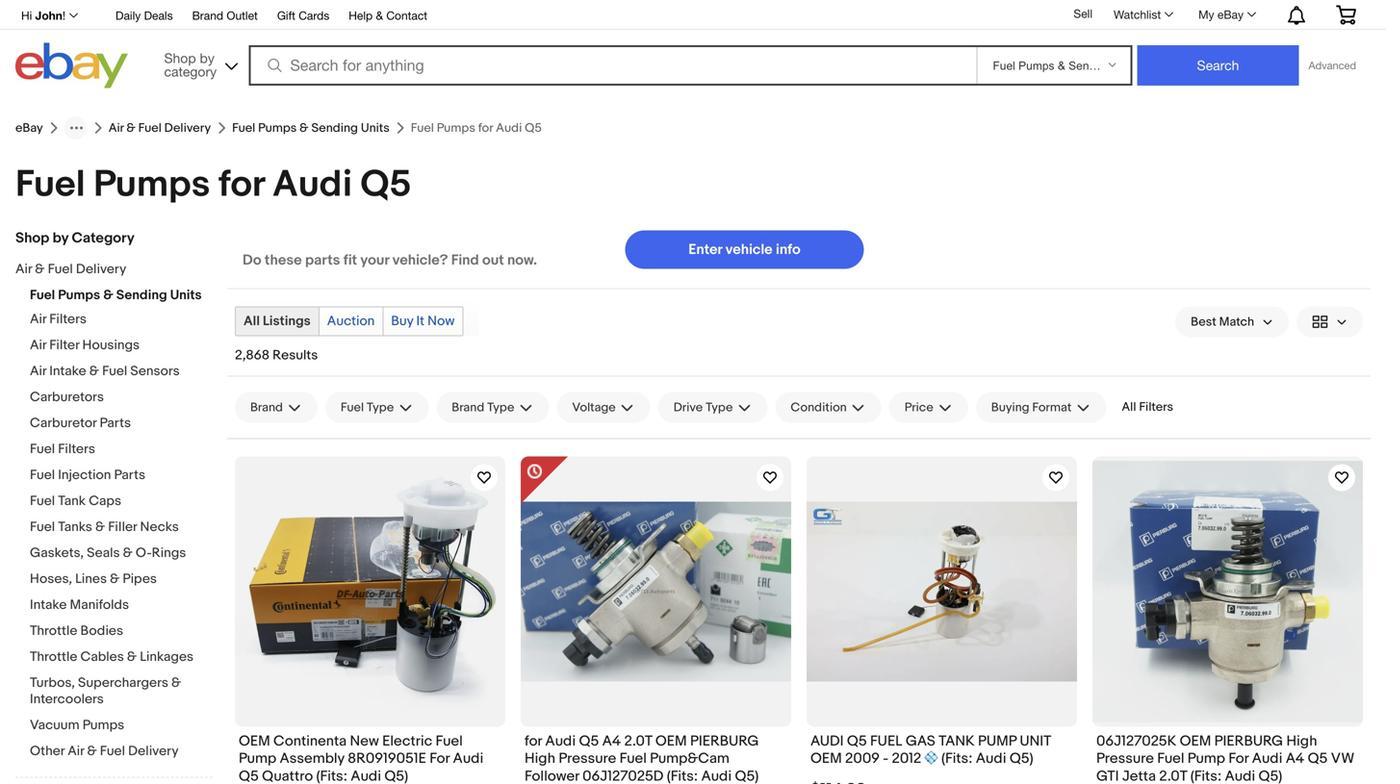 Task type: locate. For each thing, give the bounding box(es) containing it.
pressure down '06j127025k'
[[1097, 751, 1154, 768]]

john
[[35, 9, 62, 22]]

None submit
[[1138, 45, 1299, 86]]

type down buy
[[367, 400, 394, 415]]

ebay inside the my ebay link
[[1218, 8, 1244, 21]]

06j127025k oem pierburg high pressure fuel pump for audi a4 q5 vw gti jetta 2.0t (fits: audi q5) link
[[1097, 733, 1360, 785]]

voltage
[[572, 400, 616, 415]]

view: gallery view image
[[1312, 312, 1348, 332]]

pump inside oem continenta new electric fuel pump assembly 8r0919051e for audi q5 quattro (fits: audi q5)
[[239, 751, 277, 768]]

none submit inside shop by category banner
[[1138, 45, 1299, 86]]

pump&cam
[[650, 751, 730, 768]]

manifolds
[[70, 597, 129, 614]]

2.0t inside 06j127025k oem pierburg high pressure fuel pump for audi a4 q5 vw gti jetta 2.0t (fits: audi q5)
[[1160, 768, 1188, 785]]

fuel
[[138, 121, 162, 136], [232, 121, 255, 136], [15, 163, 85, 208], [48, 261, 73, 278], [30, 287, 55, 304], [102, 364, 127, 380], [341, 400, 364, 415], [30, 441, 55, 458], [30, 467, 55, 484], [30, 493, 55, 510], [30, 519, 55, 536], [436, 733, 463, 751], [100, 744, 125, 760], [620, 751, 647, 768], [1158, 751, 1185, 768]]

other
[[30, 744, 65, 760]]

advanced
[[1309, 59, 1357, 72]]

daily
[[116, 9, 141, 22]]

06j127025k oem pierburg high pressure fuel pump for audi a4 q5 vw gti jetta 2.0t (fits: audi q5)
[[1097, 733, 1355, 785]]

0 vertical spatial intake
[[49, 364, 86, 380]]

type left voltage
[[487, 400, 515, 415]]

0 horizontal spatial brand
[[192, 9, 223, 22]]

(fits: down pump&cam
[[667, 768, 698, 785]]

0 horizontal spatial all
[[244, 313, 260, 330]]

pumps
[[258, 121, 297, 136], [94, 163, 210, 208], [58, 287, 100, 304], [83, 718, 124, 734]]

carburetor parts link
[[30, 415, 213, 434]]

&
[[376, 9, 383, 22], [127, 121, 136, 136], [300, 121, 309, 136], [35, 261, 45, 278], [103, 287, 113, 304], [89, 364, 99, 380], [95, 519, 105, 536], [123, 545, 133, 562], [110, 571, 120, 588], [127, 649, 137, 666], [171, 675, 181, 692], [87, 744, 97, 760]]

1 vertical spatial shop
[[15, 230, 49, 247]]

hi
[[21, 9, 32, 22]]

parts
[[305, 252, 340, 269]]

fit
[[343, 252, 357, 269]]

for inside 06j127025k oem pierburg high pressure fuel pump for audi a4 q5 vw gti jetta 2.0t (fits: audi q5)
[[1229, 751, 1249, 768]]

pierburg
[[690, 733, 759, 751], [1215, 733, 1284, 751]]

audi inside audi q5 fuel gas tank pump unit oem 2009 - 2012 💠 (fits: audi q5)
[[976, 751, 1007, 768]]

rings
[[152, 545, 186, 562]]

0 horizontal spatial sending
[[116, 287, 167, 304]]

shop by category banner
[[11, 0, 1371, 93]]

1 vertical spatial delivery
[[76, 261, 126, 278]]

q5) inside audi q5 fuel gas tank pump unit oem 2009 - 2012 💠 (fits: audi q5)
[[1010, 751, 1034, 768]]

brand type button
[[436, 392, 549, 423]]

audi
[[811, 733, 844, 751]]

high
[[1287, 733, 1318, 751], [525, 751, 556, 768]]

1 horizontal spatial all
[[1122, 400, 1137, 415]]

0 horizontal spatial 2.0t
[[624, 733, 652, 751]]

necks
[[140, 519, 179, 536]]

0 vertical spatial delivery
[[164, 121, 211, 136]]

all inside button
[[1122, 400, 1137, 415]]

0 horizontal spatial for
[[219, 163, 264, 208]]

1 pierburg from the left
[[690, 733, 759, 751]]

0 horizontal spatial pierburg
[[690, 733, 759, 751]]

air filters link
[[30, 312, 213, 330]]

brand down 2,868 results
[[250, 400, 283, 415]]

shop inside fuel pumps for audi q5 "main content"
[[15, 230, 49, 247]]

0 horizontal spatial units
[[170, 287, 202, 304]]

oem inside audi q5 fuel gas tank pump unit oem 2009 - 2012 💠 (fits: audi q5)
[[811, 751, 842, 768]]

0 horizontal spatial high
[[525, 751, 556, 768]]

2012
[[892, 751, 922, 768]]

1 horizontal spatial pressure
[[1097, 751, 1154, 768]]

1 vertical spatial throttle
[[30, 649, 77, 666]]

turbos,
[[30, 675, 75, 692]]

0 vertical spatial 2.0t
[[624, 733, 652, 751]]

2 horizontal spatial type
[[706, 400, 733, 415]]

1 horizontal spatial sending
[[311, 121, 358, 136]]

1 vertical spatial by
[[53, 230, 68, 247]]

pressure up 06j127025d
[[559, 751, 617, 768]]

enter
[[689, 241, 723, 259]]

2 throttle from the top
[[30, 649, 77, 666]]

fuel up 06j127025d
[[620, 751, 647, 768]]

brand down now
[[452, 400, 485, 415]]

results
[[273, 348, 318, 364]]

all up 2,868
[[244, 313, 260, 330]]

shop inside shop by category
[[164, 50, 196, 66]]

pump inside 06j127025k oem pierburg high pressure fuel pump for audi a4 q5 vw gti jetta 2.0t (fits: audi q5)
[[1188, 751, 1226, 768]]

fuel up the gaskets,
[[30, 519, 55, 536]]

your
[[361, 252, 389, 269]]

buying format button
[[976, 392, 1107, 423]]

a4 inside the for audi q5 a4 2.0t oem pierburg high pressure fuel pump&cam follower 06j127025d (fits: audi q5)
[[602, 733, 621, 751]]

parts down "fuel filters" link
[[114, 467, 145, 484]]

1 type from the left
[[367, 400, 394, 415]]

sending inside "air & fuel delivery fuel pumps & sending units air filters air filter housings air intake & fuel sensors carburetors carburetor parts fuel filters fuel injection parts fuel tank caps fuel tanks & filler necks gaskets, seals & o-rings hoses, lines & pipes intake manifolds throttle bodies throttle cables & linkages turbos, superchargers & intercoolers vacuum pumps other air & fuel delivery"
[[116, 287, 167, 304]]

q5 inside 06j127025k oem pierburg high pressure fuel pump for audi a4 q5 vw gti jetta 2.0t (fits: audi q5)
[[1308, 751, 1328, 768]]

oem inside 06j127025k oem pierburg high pressure fuel pump for audi a4 q5 vw gti jetta 2.0t (fits: audi q5)
[[1180, 733, 1212, 751]]

for audi q5 a4 2.0t oem pierburg high pressure fuel pump&cam follower 06j127025d (fits: audi q5) link
[[525, 733, 788, 785]]

2,868 results
[[235, 348, 318, 364]]

2.0t
[[624, 733, 652, 751], [1160, 768, 1188, 785]]

brand left outlet
[[192, 9, 223, 22]]

1 vertical spatial for
[[525, 733, 542, 751]]

fuel right brand dropdown button
[[341, 400, 364, 415]]

0 vertical spatial by
[[200, 50, 215, 66]]

0 vertical spatial all
[[244, 313, 260, 330]]

audi q5 fuel gas tank pump unit oem 2009 - 2012 💠 image
[[807, 502, 1078, 682]]

price
[[905, 400, 934, 415]]

oem
[[239, 733, 270, 751], [656, 733, 687, 751], [1180, 733, 1212, 751], [811, 751, 842, 768]]

your shopping cart image
[[1336, 5, 1358, 24]]

fuel up filter at the top of page
[[30, 287, 55, 304]]

1 vertical spatial sending
[[116, 287, 167, 304]]

a4 up 06j127025d
[[602, 733, 621, 751]]

gift cards
[[277, 9, 330, 22]]

3 type from the left
[[706, 400, 733, 415]]

q5) inside 06j127025k oem pierburg high pressure fuel pump for audi a4 q5 vw gti jetta 2.0t (fits: audi q5)
[[1259, 768, 1283, 785]]

(fits:
[[942, 751, 973, 768], [316, 768, 348, 785], [667, 768, 698, 785], [1191, 768, 1222, 785]]

1 horizontal spatial 2.0t
[[1160, 768, 1188, 785]]

1 vertical spatial air & fuel delivery link
[[15, 261, 198, 280]]

seals
[[87, 545, 120, 562]]

1 horizontal spatial for
[[525, 733, 542, 751]]

daily deals link
[[116, 6, 173, 27]]

all right 'format'
[[1122, 400, 1137, 415]]

!
[[62, 9, 65, 22]]

2 pierburg from the left
[[1215, 733, 1284, 751]]

q5) inside oem continenta new electric fuel pump assembly 8r0919051e for audi q5 quattro (fits: audi q5)
[[385, 768, 408, 785]]

type right 'drive'
[[706, 400, 733, 415]]

brand inside account navigation
[[192, 9, 223, 22]]

fuel inside the for audi q5 a4 2.0t oem pierburg high pressure fuel pump&cam follower 06j127025d (fits: audi q5)
[[620, 751, 647, 768]]

filters inside button
[[1139, 400, 1174, 415]]

brand button
[[235, 392, 318, 423]]

0 vertical spatial for
[[219, 163, 264, 208]]

2 type from the left
[[487, 400, 515, 415]]

1 vertical spatial filters
[[1139, 400, 1174, 415]]

1 horizontal spatial a4
[[1286, 751, 1305, 768]]

2 horizontal spatial brand
[[452, 400, 485, 415]]

fuel down vacuum pumps link
[[100, 744, 125, 760]]

intake down hoses,
[[30, 597, 67, 614]]

q5)
[[1010, 751, 1034, 768], [385, 768, 408, 785], [735, 768, 759, 785], [1259, 768, 1283, 785]]

a4 left vw
[[1286, 751, 1305, 768]]

by inside fuel pumps for audi q5 "main content"
[[53, 230, 68, 247]]

voltage button
[[557, 392, 651, 423]]

1 horizontal spatial ebay
[[1218, 8, 1244, 21]]

1 horizontal spatial pump
[[1188, 751, 1226, 768]]

air intake & fuel sensors link
[[30, 364, 213, 382]]

shop left category
[[15, 230, 49, 247]]

throttle left bodies
[[30, 623, 77, 640]]

q5
[[360, 163, 412, 208], [579, 733, 599, 751], [847, 733, 867, 751], [1308, 751, 1328, 768], [239, 768, 259, 785]]

oem inside the for audi q5 a4 2.0t oem pierburg high pressure fuel pump&cam follower 06j127025d (fits: audi q5)
[[656, 733, 687, 751]]

continenta
[[274, 733, 347, 751]]

1 horizontal spatial for
[[1229, 751, 1249, 768]]

brand for brand
[[250, 400, 283, 415]]

for up the do
[[219, 163, 264, 208]]

q5 inside oem continenta new electric fuel pump assembly 8r0919051e for audi q5 quattro (fits: audi q5)
[[239, 768, 259, 785]]

0 vertical spatial shop
[[164, 50, 196, 66]]

💠
[[925, 751, 939, 768]]

fuel type button
[[325, 392, 429, 423]]

ebay inside fuel pumps for audi q5 "main content"
[[15, 121, 43, 136]]

by left category
[[53, 230, 68, 247]]

1 horizontal spatial pierburg
[[1215, 733, 1284, 751]]

throttle
[[30, 623, 77, 640], [30, 649, 77, 666]]

tanks
[[58, 519, 92, 536]]

q5 left vw
[[1308, 751, 1328, 768]]

0 horizontal spatial type
[[367, 400, 394, 415]]

1 vertical spatial units
[[170, 287, 202, 304]]

brand outlet
[[192, 9, 258, 22]]

(fits: inside oem continenta new electric fuel pump assembly 8r0919051e for audi q5 quattro (fits: audi q5)
[[316, 768, 348, 785]]

pumps up air filters link on the top
[[58, 287, 100, 304]]

(fits: inside 06j127025k oem pierburg high pressure fuel pump for audi a4 q5 vw gti jetta 2.0t (fits: audi q5)
[[1191, 768, 1222, 785]]

0 horizontal spatial shop
[[15, 230, 49, 247]]

2.0t up 06j127025d
[[624, 733, 652, 751]]

fuel down '06j127025k'
[[1158, 751, 1185, 768]]

oem right '06j127025k'
[[1180, 733, 1212, 751]]

0 horizontal spatial ebay
[[15, 121, 43, 136]]

brand for brand type
[[452, 400, 485, 415]]

(fits: down assembly at the left bottom of page
[[316, 768, 348, 785]]

buy it now
[[391, 313, 455, 330]]

throttle up turbos,
[[30, 649, 77, 666]]

intercoolers
[[30, 692, 104, 708]]

0 horizontal spatial by
[[53, 230, 68, 247]]

q5 up 06j127025d
[[579, 733, 599, 751]]

by for category
[[53, 230, 68, 247]]

1 pump from the left
[[239, 751, 277, 768]]

do
[[243, 252, 262, 269]]

2 for from the left
[[1229, 751, 1249, 768]]

help & contact link
[[349, 6, 428, 27]]

fuel type
[[341, 400, 394, 415]]

hoses,
[[30, 571, 72, 588]]

fuel right electric
[[436, 733, 463, 751]]

0 vertical spatial throttle
[[30, 623, 77, 640]]

(fits: right jetta
[[1191, 768, 1222, 785]]

1 horizontal spatial type
[[487, 400, 515, 415]]

match
[[1220, 315, 1255, 330]]

1 vertical spatial 2.0t
[[1160, 768, 1188, 785]]

parts down carburetors link
[[100, 415, 131, 432]]

listings
[[263, 313, 311, 330]]

fuel left the tank
[[30, 493, 55, 510]]

by inside shop by category
[[200, 50, 215, 66]]

fuel pumps for audi q5
[[15, 163, 412, 208]]

1 pressure from the left
[[559, 751, 617, 768]]

1 vertical spatial all
[[1122, 400, 1137, 415]]

shop
[[164, 50, 196, 66], [15, 230, 49, 247]]

pierburg inside 06j127025k oem pierburg high pressure fuel pump for audi a4 q5 vw gti jetta 2.0t (fits: audi q5)
[[1215, 733, 1284, 751]]

fuel down carburetor
[[30, 441, 55, 458]]

1 vertical spatial parts
[[114, 467, 145, 484]]

shop down deals
[[164, 50, 196, 66]]

Search for anything text field
[[252, 47, 973, 84]]

06j127025k oem pierburg high pressure fuel pump for audi a4 q5 vw gti jetta 2.0t image
[[1093, 461, 1363, 723]]

oem down the audi
[[811, 751, 842, 768]]

1 for from the left
[[430, 751, 450, 768]]

oem up quattro
[[239, 733, 270, 751]]

my ebay link
[[1188, 3, 1265, 26]]

0 vertical spatial units
[[361, 121, 390, 136]]

pumps up fuel pumps for audi q5
[[258, 121, 297, 136]]

1 horizontal spatial by
[[200, 50, 215, 66]]

q5 left quattro
[[239, 768, 259, 785]]

0 horizontal spatial for
[[430, 751, 450, 768]]

for audi q5 a4 2.0t oem pierburg high pressure fuel pump&cam follower 06j127025d image
[[521, 502, 792, 682]]

new
[[350, 733, 379, 751]]

info
[[776, 241, 801, 259]]

(fits: down "tank"
[[942, 751, 973, 768]]

fuel up 'shop by category'
[[15, 163, 85, 208]]

2.0t right jetta
[[1160, 768, 1188, 785]]

by down brand outlet link
[[200, 50, 215, 66]]

0 horizontal spatial pump
[[239, 751, 277, 768]]

intake up carburetors
[[49, 364, 86, 380]]

2 pump from the left
[[1188, 751, 1226, 768]]

q5 up do these parts fit your vehicle? find out now.
[[360, 163, 412, 208]]

by for category
[[200, 50, 215, 66]]

intake
[[49, 364, 86, 380], [30, 597, 67, 614]]

units inside "air & fuel delivery fuel pumps & sending units air filters air filter housings air intake & fuel sensors carburetors carburetor parts fuel filters fuel injection parts fuel tank caps fuel tanks & filler necks gaskets, seals & o-rings hoses, lines & pipes intake manifolds throttle bodies throttle cables & linkages turbos, superchargers & intercoolers vacuum pumps other air & fuel delivery"
[[170, 287, 202, 304]]

fuel left injection
[[30, 467, 55, 484]]

auction
[[327, 313, 375, 330]]

carburetor
[[30, 415, 97, 432]]

1 horizontal spatial high
[[1287, 733, 1318, 751]]

delivery for air & fuel delivery
[[164, 121, 211, 136]]

brand outlet link
[[192, 6, 258, 27]]

buy
[[391, 313, 413, 330]]

0 horizontal spatial pressure
[[559, 751, 617, 768]]

2 pressure from the left
[[1097, 751, 1154, 768]]

q5 up 2009
[[847, 733, 867, 751]]

0 horizontal spatial a4
[[602, 733, 621, 751]]

1 horizontal spatial shop
[[164, 50, 196, 66]]

oem up pump&cam
[[656, 733, 687, 751]]

housings
[[82, 338, 140, 354]]

for up follower
[[525, 733, 542, 751]]

ebay
[[1218, 8, 1244, 21], [15, 121, 43, 136]]

sell
[[1074, 7, 1093, 20]]

filters
[[49, 312, 87, 328], [1139, 400, 1174, 415], [58, 441, 95, 458]]

a4 inside 06j127025k oem pierburg high pressure fuel pump for audi a4 q5 vw gti jetta 2.0t (fits: audi q5)
[[1286, 751, 1305, 768]]

now.
[[507, 252, 537, 269]]

0 vertical spatial ebay
[[1218, 8, 1244, 21]]

1 vertical spatial intake
[[30, 597, 67, 614]]

delivery for air & fuel delivery fuel pumps & sending units air filters air filter housings air intake & fuel sensors carburetors carburetor parts fuel filters fuel injection parts fuel tank caps fuel tanks & filler necks gaskets, seals & o-rings hoses, lines & pipes intake manifolds throttle bodies throttle cables & linkages turbos, superchargers & intercoolers vacuum pumps other air & fuel delivery
[[76, 261, 126, 278]]

1 horizontal spatial brand
[[250, 400, 283, 415]]

turbos, superchargers & intercoolers link
[[30, 675, 213, 710]]

parts
[[100, 415, 131, 432], [114, 467, 145, 484]]

quattro
[[262, 768, 313, 785]]

gti
[[1097, 768, 1119, 785]]

category
[[72, 230, 135, 247]]

now
[[428, 313, 455, 330]]

filter
[[49, 338, 79, 354]]

1 vertical spatial ebay
[[15, 121, 43, 136]]



Task type: vqa. For each thing, say whether or not it's contained in the screenshot.
third eBay Refurbished from the top
no



Task type: describe. For each thing, give the bounding box(es) containing it.
oem inside oem continenta new electric fuel pump assembly 8r0919051e for audi q5 quattro (fits: audi q5)
[[239, 733, 270, 751]]

0 vertical spatial filters
[[49, 312, 87, 328]]

lines
[[75, 571, 107, 588]]

filler
[[108, 519, 137, 536]]

buying
[[992, 400, 1030, 415]]

account navigation
[[11, 0, 1371, 30]]

pressure inside the for audi q5 a4 2.0t oem pierburg high pressure fuel pump&cam follower 06j127025d (fits: audi q5)
[[559, 751, 617, 768]]

audi q5 fuel gas tank pump unit oem 2009 - 2012 💠 (fits: audi q5) link
[[811, 733, 1074, 773]]

best
[[1191, 315, 1217, 330]]

q5 inside audi q5 fuel gas tank pump unit oem 2009 - 2012 💠 (fits: audi q5)
[[847, 733, 867, 751]]

follower
[[525, 768, 579, 785]]

fuel tanks & filler necks link
[[30, 519, 213, 538]]

(fits: inside audi q5 fuel gas tank pump unit oem 2009 - 2012 💠 (fits: audi q5)
[[942, 751, 973, 768]]

2 vertical spatial filters
[[58, 441, 95, 458]]

fuel up fuel pumps for audi q5
[[232, 121, 255, 136]]

-
[[883, 751, 889, 768]]

fuel pumps for audi q5 main content
[[0, 109, 1387, 785]]

8r0919051e
[[348, 751, 426, 768]]

buying format
[[992, 400, 1072, 415]]

category
[[164, 64, 217, 79]]

all for all listings
[[244, 313, 260, 330]]

fuel down 'shop by category'
[[48, 261, 73, 278]]

cables
[[80, 649, 124, 666]]

all listings
[[244, 313, 311, 330]]

all filters
[[1122, 400, 1174, 415]]

my ebay
[[1199, 8, 1244, 21]]

2 vertical spatial delivery
[[128, 744, 179, 760]]

fuel inside 06j127025k oem pierburg high pressure fuel pump for audi a4 q5 vw gti jetta 2.0t (fits: audi q5)
[[1158, 751, 1185, 768]]

2,868
[[235, 348, 270, 364]]

unit
[[1020, 733, 1051, 751]]

drive type button
[[658, 392, 768, 423]]

format
[[1033, 400, 1072, 415]]

it
[[416, 313, 425, 330]]

all for all filters
[[1122, 400, 1137, 415]]

carburetors
[[30, 389, 104, 406]]

fuel pumps & sending units
[[232, 121, 390, 136]]

0 vertical spatial sending
[[311, 121, 358, 136]]

carburetors link
[[30, 389, 213, 408]]

help
[[349, 9, 373, 22]]

1 throttle from the top
[[30, 623, 77, 640]]

oem continenta new electric fuel pump assembly 8r0919051e for audi q5 quattro (fits: audi q5)
[[239, 733, 484, 785]]

shop for shop by category
[[164, 50, 196, 66]]

buy it now link
[[384, 308, 463, 336]]

jetta
[[1123, 768, 1156, 785]]

brand type
[[452, 400, 515, 415]]

type for fuel type
[[367, 400, 394, 415]]

these
[[265, 252, 302, 269]]

linkages
[[140, 649, 194, 666]]

audi q5 fuel gas tank pump unit oem 2009 - 2012 💠 (fits: audi q5)
[[811, 733, 1051, 768]]

q5 inside the for audi q5 a4 2.0t oem pierburg high pressure fuel pump&cam follower 06j127025d (fits: audi q5)
[[579, 733, 599, 751]]

1 horizontal spatial units
[[361, 121, 390, 136]]

bodies
[[80, 623, 123, 640]]

enter vehicle info
[[689, 241, 801, 259]]

tank
[[939, 733, 975, 751]]

fuel inside oem continenta new electric fuel pump assembly 8r0919051e for audi q5 quattro (fits: audi q5)
[[436, 733, 463, 751]]

throttle cables & linkages link
[[30, 649, 213, 668]]

high inside the for audi q5 a4 2.0t oem pierburg high pressure fuel pump&cam follower 06j127025d (fits: audi q5)
[[525, 751, 556, 768]]

sell link
[[1065, 7, 1102, 20]]

06j127025d
[[583, 768, 664, 785]]

brand for brand outlet
[[192, 9, 223, 22]]

shop by category
[[15, 230, 135, 247]]

ebay link
[[15, 121, 43, 136]]

shop by category
[[164, 50, 217, 79]]

pierburg inside the for audi q5 a4 2.0t oem pierburg high pressure fuel pump&cam follower 06j127025d (fits: audi q5)
[[690, 733, 759, 751]]

fuel
[[870, 733, 903, 751]]

gift cards link
[[277, 6, 330, 27]]

& inside account navigation
[[376, 9, 383, 22]]

hi john !
[[21, 9, 65, 22]]

2.0t inside the for audi q5 a4 2.0t oem pierburg high pressure fuel pump&cam follower 06j127025d (fits: audi q5)
[[624, 733, 652, 751]]

fuel down shop by category dropdown button
[[138, 121, 162, 136]]

0 vertical spatial air & fuel delivery link
[[109, 121, 211, 136]]

condition
[[791, 400, 847, 415]]

advanced link
[[1299, 46, 1366, 85]]

gaskets,
[[30, 545, 84, 562]]

fuel inside dropdown button
[[341, 400, 364, 415]]

q5) inside the for audi q5 a4 2.0t oem pierburg high pressure fuel pump&cam follower 06j127025d (fits: audi q5)
[[735, 768, 759, 785]]

hoses, lines & pipes link
[[30, 571, 213, 590]]

pumps up other air & fuel delivery link
[[83, 718, 124, 734]]

oem continenta new electric fuel pump assembly 8r0919051e for audi q5 quattro (fits: audi q5) link
[[239, 733, 502, 785]]

gift
[[277, 9, 296, 22]]

oem continenta new electric fuel pump assembly 8r0919051e for audi q5 quattro image
[[235, 457, 506, 727]]

condition button
[[776, 392, 882, 423]]

type for brand type
[[487, 400, 515, 415]]

for inside the for audi q5 a4 2.0t oem pierburg high pressure fuel pump&cam follower 06j127025d (fits: audi q5)
[[525, 733, 542, 751]]

fuel pumps & sending units link
[[232, 121, 390, 136]]

find
[[451, 252, 479, 269]]

all filters button
[[1114, 392, 1182, 423]]

fuel filters link
[[30, 441, 213, 460]]

vacuum
[[30, 718, 80, 734]]

shop for shop by category
[[15, 230, 49, 247]]

pressure inside 06j127025k oem pierburg high pressure fuel pump for audi a4 q5 vw gti jetta 2.0t (fits: audi q5)
[[1097, 751, 1154, 768]]

electric
[[382, 733, 433, 751]]

gaskets, seals & o-rings link
[[30, 545, 213, 564]]

best match button
[[1176, 307, 1289, 338]]

gas
[[906, 733, 936, 751]]

throttle bodies link
[[30, 623, 213, 642]]

best match
[[1191, 315, 1255, 330]]

type for drive type
[[706, 400, 733, 415]]

pump
[[978, 733, 1017, 751]]

(fits: inside the for audi q5 a4 2.0t oem pierburg high pressure fuel pump&cam follower 06j127025d (fits: audi q5)
[[667, 768, 698, 785]]

high inside 06j127025k oem pierburg high pressure fuel pump for audi a4 q5 vw gti jetta 2.0t (fits: audi q5)
[[1287, 733, 1318, 751]]

injection
[[58, 467, 111, 484]]

cards
[[299, 9, 330, 22]]

vehicle
[[726, 241, 773, 259]]

0 vertical spatial parts
[[100, 415, 131, 432]]

o-
[[136, 545, 152, 562]]

shop by category button
[[155, 43, 242, 84]]

pumps down air & fuel delivery
[[94, 163, 210, 208]]

air & fuel delivery fuel pumps & sending units air filters air filter housings air intake & fuel sensors carburetors carburetor parts fuel filters fuel injection parts fuel tank caps fuel tanks & filler necks gaskets, seals & o-rings hoses, lines & pipes intake manifolds throttle bodies throttle cables & linkages turbos, superchargers & intercoolers vacuum pumps other air & fuel delivery
[[15, 261, 202, 760]]

for inside oem continenta new electric fuel pump assembly 8r0919051e for audi q5 quattro (fits: audi q5)
[[430, 751, 450, 768]]

enter vehicle info button
[[625, 231, 864, 269]]

intake manifolds link
[[30, 597, 213, 616]]

fuel down air filter housings link
[[102, 364, 127, 380]]

drive
[[674, 400, 703, 415]]

drive type
[[674, 400, 733, 415]]



